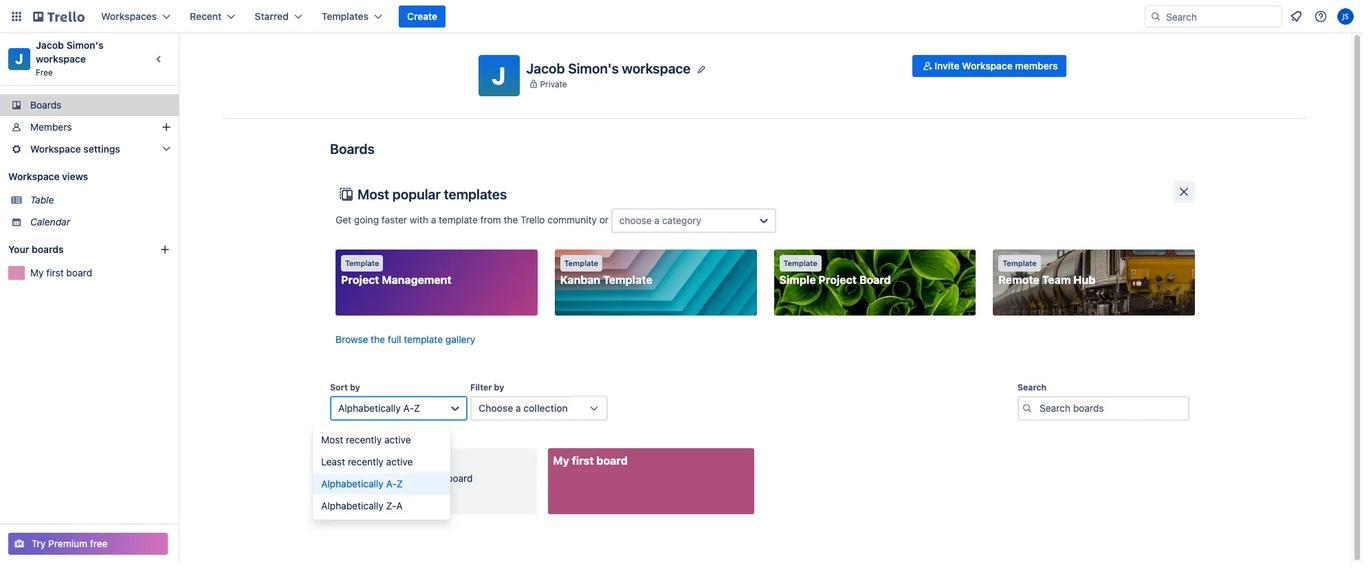 Task type: describe. For each thing, give the bounding box(es) containing it.
template for remote
[[1003, 259, 1037, 268]]

invite
[[935, 60, 960, 72]]

search
[[1018, 382, 1047, 393]]

template for kanban
[[565, 259, 599, 268]]

1 vertical spatial alphabetically a-z
[[321, 478, 403, 490]]

board
[[860, 274, 891, 286]]

your
[[8, 244, 29, 255]]

full
[[388, 334, 401, 345]]

1 vertical spatial the
[[371, 334, 385, 345]]

0 vertical spatial my
[[30, 267, 44, 279]]

1 horizontal spatial my first board
[[553, 455, 628, 467]]

1 horizontal spatial boards
[[330, 141, 375, 157]]

workspace for settings
[[30, 143, 81, 155]]

simple
[[780, 274, 816, 286]]

choose a collection
[[479, 402, 568, 414]]

a
[[396, 500, 403, 512]]

try premium free
[[32, 538, 108, 550]]

management
[[382, 274, 452, 286]]

jacob simon's workspace free
[[36, 39, 106, 78]]

members
[[30, 121, 72, 133]]

Search field
[[1162, 6, 1282, 27]]

template for simple
[[784, 259, 818, 268]]

sort by
[[330, 382, 360, 393]]

browse the full template gallery link
[[336, 334, 475, 345]]

a for choose a collection
[[516, 402, 521, 414]]

settings
[[83, 143, 120, 155]]

views
[[62, 171, 88, 182]]

1 vertical spatial alphabetically
[[321, 478, 384, 490]]

invite workspace members
[[935, 60, 1058, 72]]

table link
[[30, 193, 171, 207]]

least
[[321, 456, 345, 468]]

template simple project board
[[780, 259, 891, 286]]

workspace for views
[[8, 171, 60, 182]]

jacob simon's workspace link
[[36, 39, 106, 65]]

free
[[36, 67, 53, 78]]

template right kanban
[[603, 274, 653, 286]]

choose
[[620, 215, 652, 226]]

template project management
[[341, 259, 452, 286]]

least recently active
[[321, 456, 413, 468]]

calendar
[[30, 216, 70, 228]]

0 notifications image
[[1288, 8, 1305, 25]]

a for choose a category
[[655, 215, 660, 226]]

by for sort by
[[350, 382, 360, 393]]

0 horizontal spatial a
[[431, 214, 436, 225]]

add board image
[[160, 244, 171, 255]]

workspace inside button
[[962, 60, 1013, 72]]

most popular templates
[[358, 186, 507, 202]]

or
[[600, 214, 609, 225]]

recent button
[[182, 6, 244, 28]]

most for most recently active
[[321, 434, 343, 446]]

0 vertical spatial the
[[504, 214, 518, 225]]

table
[[30, 194, 54, 206]]

0 vertical spatial board
[[66, 267, 92, 279]]

private
[[540, 79, 567, 89]]

0 horizontal spatial a-
[[386, 478, 397, 490]]

0 vertical spatial template
[[439, 214, 478, 225]]

jacob simon's workspace
[[527, 60, 691, 76]]

category
[[662, 215, 702, 226]]

gallery
[[446, 334, 475, 345]]

simon's for jacob simon's workspace free
[[66, 39, 104, 51]]

starred
[[255, 10, 289, 22]]

hub
[[1074, 274, 1096, 286]]

community
[[548, 214, 597, 225]]

primary element
[[0, 0, 1363, 33]]

kanban
[[560, 274, 601, 286]]

1 vertical spatial my
[[553, 455, 570, 467]]

j for j button in the left of the page
[[492, 61, 506, 89]]

choose
[[479, 402, 513, 414]]

going
[[354, 214, 379, 225]]

1 horizontal spatial first
[[572, 455, 594, 467]]

project inside template project management
[[341, 274, 379, 286]]

0 vertical spatial my first board link
[[30, 266, 171, 280]]

free
[[90, 538, 108, 550]]

your boards
[[8, 244, 64, 255]]

collection
[[524, 402, 568, 414]]

template remote team hub
[[999, 259, 1096, 286]]

try premium free button
[[8, 533, 168, 555]]

active for least recently active
[[386, 456, 413, 468]]

from
[[481, 214, 501, 225]]

trello
[[521, 214, 545, 225]]

create button
[[399, 6, 446, 28]]

recently for least
[[348, 456, 384, 468]]

z-
[[386, 500, 397, 512]]

with
[[410, 214, 429, 225]]

jacob for jacob simon's workspace free
[[36, 39, 64, 51]]

j for j link
[[15, 51, 23, 67]]

get
[[336, 214, 352, 225]]

template for project
[[345, 259, 379, 268]]

template kanban template
[[560, 259, 653, 286]]

alphabetically z-a
[[321, 500, 403, 512]]

create for create new board
[[394, 473, 424, 484]]



Task type: locate. For each thing, give the bounding box(es) containing it.
workspace for jacob simon's workspace
[[622, 60, 691, 76]]

template down going
[[345, 259, 379, 268]]

most recently active
[[321, 434, 411, 446]]

1 vertical spatial create
[[394, 473, 424, 484]]

workspace navigation collapse icon image
[[150, 50, 169, 69]]

starred button
[[246, 6, 311, 28]]

my down your boards on the top left of page
[[30, 267, 44, 279]]

template up kanban
[[565, 259, 599, 268]]

try
[[32, 538, 46, 550]]

0 horizontal spatial first
[[46, 267, 64, 279]]

boards
[[32, 244, 64, 255]]

template right full
[[404, 334, 443, 345]]

a
[[431, 214, 436, 225], [655, 215, 660, 226], [516, 402, 521, 414]]

my down collection
[[553, 455, 570, 467]]

1 vertical spatial recently
[[348, 456, 384, 468]]

jacob simon (jacobsimon16) image
[[1338, 8, 1355, 25]]

0 vertical spatial first
[[46, 267, 64, 279]]

0 horizontal spatial workspace
[[36, 53, 86, 65]]

0 vertical spatial alphabetically
[[338, 402, 401, 414]]

template inside template project management
[[345, 259, 379, 268]]

filter
[[471, 382, 492, 393]]

alphabetically up alphabetically z-a
[[321, 478, 384, 490]]

boards link
[[0, 94, 179, 116]]

1 horizontal spatial a-
[[404, 402, 414, 414]]

0 horizontal spatial board
[[66, 267, 92, 279]]

1 horizontal spatial project
[[819, 274, 857, 286]]

0 horizontal spatial my first board
[[30, 267, 92, 279]]

0 horizontal spatial my first board link
[[30, 266, 171, 280]]

recently for most
[[346, 434, 382, 446]]

create new board
[[394, 473, 473, 484]]

j button
[[478, 55, 520, 96]]

0 vertical spatial simon's
[[66, 39, 104, 51]]

1 vertical spatial boards
[[330, 141, 375, 157]]

sm image
[[921, 59, 935, 73]]

my first board
[[30, 267, 92, 279], [553, 455, 628, 467]]

alphabetically left z-
[[321, 500, 384, 512]]

open information menu image
[[1315, 10, 1328, 23]]

0 vertical spatial most
[[358, 186, 389, 202]]

j link
[[8, 48, 30, 70]]

faster
[[382, 214, 407, 225]]

workspace up the table at the top left of page
[[8, 171, 60, 182]]

workspace
[[962, 60, 1013, 72], [30, 143, 81, 155], [8, 171, 60, 182]]

1 vertical spatial jacob
[[527, 60, 565, 76]]

recently down most recently active
[[348, 456, 384, 468]]

by
[[350, 382, 360, 393], [494, 382, 504, 393]]

calendar link
[[30, 215, 171, 229]]

2 vertical spatial alphabetically
[[321, 500, 384, 512]]

1 horizontal spatial by
[[494, 382, 504, 393]]

create for create
[[407, 10, 438, 22]]

2 horizontal spatial board
[[597, 455, 628, 467]]

0 vertical spatial recently
[[346, 434, 382, 446]]

0 horizontal spatial most
[[321, 434, 343, 446]]

project left board
[[819, 274, 857, 286]]

templates button
[[313, 6, 391, 28]]

1 by from the left
[[350, 382, 360, 393]]

0 horizontal spatial my
[[30, 267, 44, 279]]

most up going
[[358, 186, 389, 202]]

j left private
[[492, 61, 506, 89]]

jacob for jacob simon's workspace
[[527, 60, 565, 76]]

invite workspace members button
[[913, 55, 1067, 77]]

my first board link
[[30, 266, 171, 280], [548, 449, 755, 515]]

templates
[[322, 10, 369, 22]]

browse the full template gallery
[[336, 334, 475, 345]]

filter by
[[471, 382, 504, 393]]

alphabetically up most recently active
[[338, 402, 401, 414]]

a inside button
[[516, 402, 521, 414]]

my
[[30, 267, 44, 279], [553, 455, 570, 467]]

template up simple
[[784, 259, 818, 268]]

project inside template simple project board
[[819, 274, 857, 286]]

by for filter by
[[494, 382, 504, 393]]

simon's for jacob simon's workspace
[[568, 60, 619, 76]]

members link
[[0, 116, 179, 138]]

0 vertical spatial z
[[414, 402, 420, 414]]

1 horizontal spatial z
[[414, 402, 420, 414]]

popular
[[393, 186, 441, 202]]

workspace views
[[8, 171, 88, 182]]

board
[[66, 267, 92, 279], [597, 455, 628, 467], [447, 473, 473, 484]]

boards
[[30, 99, 61, 111], [330, 141, 375, 157]]

1 horizontal spatial j
[[492, 61, 506, 89]]

by right sort
[[350, 382, 360, 393]]

2 by from the left
[[494, 382, 504, 393]]

boards inside boards link
[[30, 99, 61, 111]]

1 horizontal spatial board
[[447, 473, 473, 484]]

0 horizontal spatial by
[[350, 382, 360, 393]]

template inside template remote team hub
[[1003, 259, 1037, 268]]

workspaces button
[[93, 6, 179, 28]]

members
[[1016, 60, 1058, 72]]

1 horizontal spatial most
[[358, 186, 389, 202]]

1 horizontal spatial my
[[553, 455, 570, 467]]

recently
[[346, 434, 382, 446], [348, 456, 384, 468]]

j left jacob simon's workspace free
[[15, 51, 23, 67]]

0 horizontal spatial j
[[15, 51, 23, 67]]

template inside template simple project board
[[784, 259, 818, 268]]

jacob inside jacob simon's workspace free
[[36, 39, 64, 51]]

alphabetically a-z up most recently active
[[338, 402, 420, 414]]

most for most popular templates
[[358, 186, 389, 202]]

sort
[[330, 382, 348, 393]]

a right choose
[[516, 402, 521, 414]]

0 vertical spatial jacob
[[36, 39, 64, 51]]

workspace inside jacob simon's workspace free
[[36, 53, 86, 65]]

0 vertical spatial workspace
[[962, 60, 1013, 72]]

a- up z-
[[386, 478, 397, 490]]

workspace down the primary 'element'
[[622, 60, 691, 76]]

0 horizontal spatial project
[[341, 274, 379, 286]]

workspace up the free
[[36, 53, 86, 65]]

0 horizontal spatial boards
[[30, 99, 61, 111]]

1 project from the left
[[341, 274, 379, 286]]

team
[[1043, 274, 1071, 286]]

1 vertical spatial most
[[321, 434, 343, 446]]

1 vertical spatial z
[[397, 478, 403, 490]]

premium
[[48, 538, 87, 550]]

1 horizontal spatial workspace
[[622, 60, 691, 76]]

1 horizontal spatial simon's
[[568, 60, 619, 76]]

most up least
[[321, 434, 343, 446]]

2 horizontal spatial a
[[655, 215, 660, 226]]

get going faster with a template from the trello community or
[[336, 214, 611, 225]]

1 vertical spatial board
[[597, 455, 628, 467]]

0 horizontal spatial z
[[397, 478, 403, 490]]

0 horizontal spatial the
[[371, 334, 385, 345]]

workspace right "invite"
[[962, 60, 1013, 72]]

1 vertical spatial my first board
[[553, 455, 628, 467]]

0 vertical spatial boards
[[30, 99, 61, 111]]

j inside j link
[[15, 51, 23, 67]]

0 vertical spatial create
[[407, 10, 438, 22]]

Search text field
[[1018, 396, 1190, 421]]

j
[[15, 51, 23, 67], [492, 61, 506, 89]]

1 horizontal spatial the
[[504, 214, 518, 225]]

create
[[407, 10, 438, 22], [394, 473, 424, 484]]

by right filter
[[494, 382, 504, 393]]

templates
[[444, 186, 507, 202]]

0 vertical spatial a-
[[404, 402, 414, 414]]

a-
[[404, 402, 414, 414], [386, 478, 397, 490]]

workspace settings
[[30, 143, 120, 155]]

template
[[345, 259, 379, 268], [565, 259, 599, 268], [784, 259, 818, 268], [1003, 259, 1037, 268], [603, 274, 653, 286]]

jacob
[[36, 39, 64, 51], [527, 60, 565, 76]]

first down boards
[[46, 267, 64, 279]]

choose a category
[[620, 215, 702, 226]]

create inside button
[[407, 10, 438, 22]]

1 vertical spatial simon's
[[568, 60, 619, 76]]

1 vertical spatial template
[[404, 334, 443, 345]]

1 vertical spatial a-
[[386, 478, 397, 490]]

active up create new board at the bottom left of the page
[[386, 456, 413, 468]]

alphabetically
[[338, 402, 401, 414], [321, 478, 384, 490], [321, 500, 384, 512]]

0 vertical spatial alphabetically a-z
[[338, 402, 420, 414]]

0 vertical spatial my first board
[[30, 267, 92, 279]]

1 horizontal spatial a
[[516, 402, 521, 414]]

active up least recently active
[[385, 434, 411, 446]]

remote
[[999, 274, 1040, 286]]

project
[[341, 274, 379, 286], [819, 274, 857, 286]]

search image
[[1151, 11, 1162, 22]]

jacob up the free
[[36, 39, 64, 51]]

1 vertical spatial active
[[386, 456, 413, 468]]

browse
[[336, 334, 368, 345]]

z
[[414, 402, 420, 414], [397, 478, 403, 490]]

a- up most recently active
[[404, 402, 414, 414]]

simon's inside jacob simon's workspace free
[[66, 39, 104, 51]]

the
[[504, 214, 518, 225], [371, 334, 385, 345]]

0 vertical spatial active
[[385, 434, 411, 446]]

first
[[46, 267, 64, 279], [572, 455, 594, 467]]

new
[[426, 473, 445, 484]]

template down templates
[[439, 214, 478, 225]]

jacob up private
[[527, 60, 565, 76]]

2 vertical spatial board
[[447, 473, 473, 484]]

alphabetically a-z
[[338, 402, 420, 414], [321, 478, 403, 490]]

j inside j button
[[492, 61, 506, 89]]

recent
[[190, 10, 222, 22]]

your boards with 1 items element
[[8, 241, 139, 258]]

0 horizontal spatial jacob
[[36, 39, 64, 51]]

1 vertical spatial workspace
[[30, 143, 81, 155]]

simon's
[[66, 39, 104, 51], [568, 60, 619, 76]]

a right with on the left of the page
[[431, 214, 436, 225]]

back to home image
[[33, 6, 85, 28]]

recently up least recently active
[[346, 434, 382, 446]]

workspace down members
[[30, 143, 81, 155]]

template up remote
[[1003, 259, 1037, 268]]

1 horizontal spatial my first board link
[[548, 449, 755, 515]]

alphabetically a-z up alphabetically z-a
[[321, 478, 403, 490]]

the left full
[[371, 334, 385, 345]]

workspace for jacob simon's workspace free
[[36, 53, 86, 65]]

workspace settings button
[[0, 138, 179, 160]]

workspace inside popup button
[[30, 143, 81, 155]]

the right from
[[504, 214, 518, 225]]

1 vertical spatial my first board link
[[548, 449, 755, 515]]

choose a collection button
[[471, 396, 608, 421]]

first down choose a collection button
[[572, 455, 594, 467]]

2 project from the left
[[819, 274, 857, 286]]

project left management
[[341, 274, 379, 286]]

1 vertical spatial first
[[572, 455, 594, 467]]

2 vertical spatial workspace
[[8, 171, 60, 182]]

workspaces
[[101, 10, 157, 22]]

0 horizontal spatial simon's
[[66, 39, 104, 51]]

a right "choose"
[[655, 215, 660, 226]]

active
[[385, 434, 411, 446], [386, 456, 413, 468]]

active for most recently active
[[385, 434, 411, 446]]

1 horizontal spatial jacob
[[527, 60, 565, 76]]



Task type: vqa. For each thing, say whether or not it's contained in the screenshot.
WORKSPACES
yes



